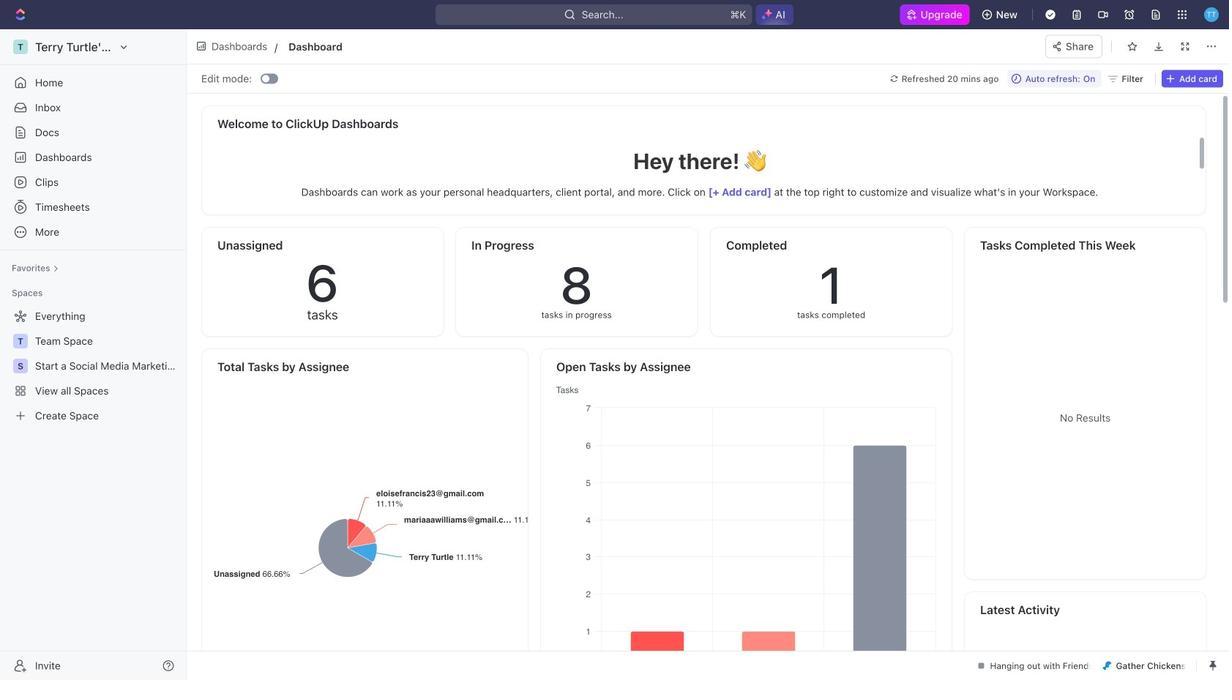 Task type: vqa. For each thing, say whether or not it's contained in the screenshot.
Search tasks... text box
no



Task type: locate. For each thing, give the bounding box(es) containing it.
team space, , element
[[13, 334, 28, 349]]

start a social media marketing agency, , element
[[13, 359, 28, 373]]

terry turtle's workspace, , element
[[13, 40, 28, 54]]

sidebar navigation
[[0, 29, 190, 680]]

tree inside sidebar navigation
[[6, 305, 180, 428]]

tree
[[6, 305, 180, 428]]

None text field
[[289, 38, 607, 55]]



Task type: describe. For each thing, give the bounding box(es) containing it.
drumstick bite image
[[1103, 662, 1112, 670]]



